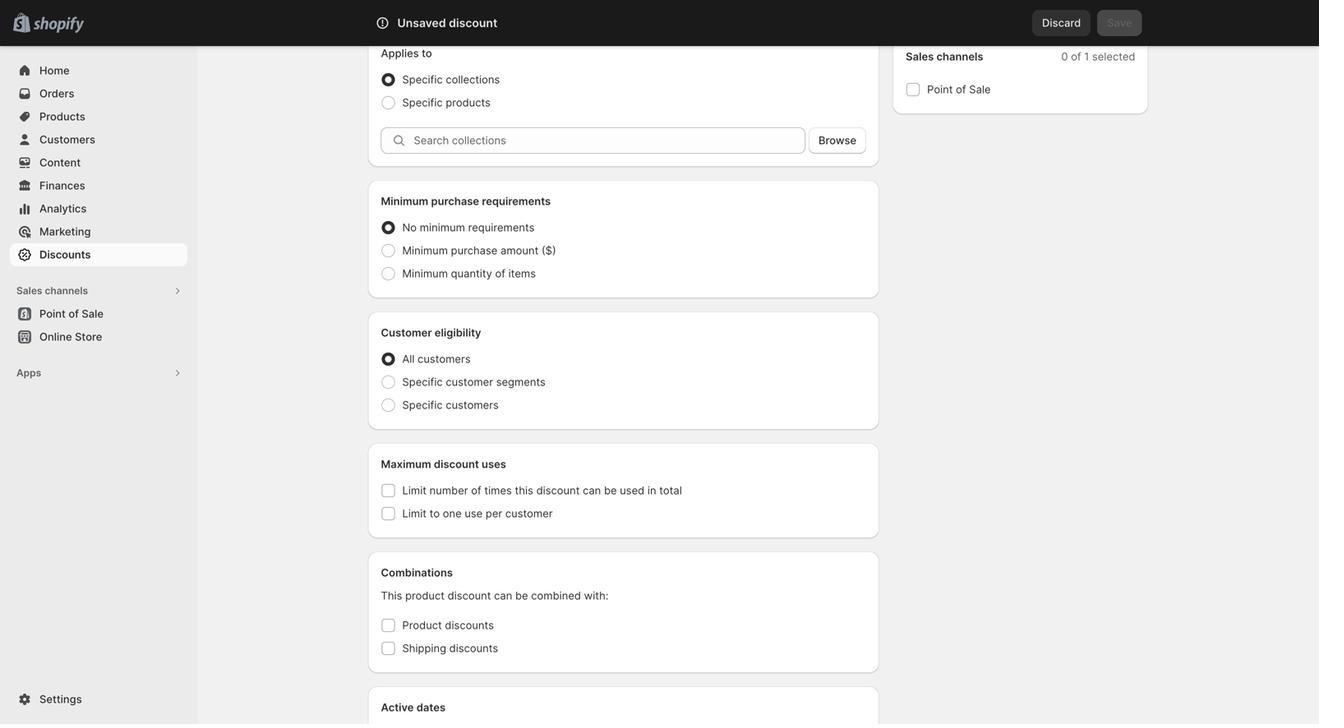 Task type: locate. For each thing, give the bounding box(es) containing it.
home link
[[10, 59, 187, 82]]

0 horizontal spatial point of sale
[[39, 307, 104, 320]]

customer
[[381, 326, 432, 339]]

combined
[[531, 589, 581, 602]]

online
[[39, 330, 72, 343]]

0 vertical spatial customer
[[446, 376, 493, 388]]

0 horizontal spatial customer
[[446, 376, 493, 388]]

can left combined
[[494, 589, 512, 602]]

0 horizontal spatial can
[[494, 589, 512, 602]]

2 specific from the top
[[402, 96, 443, 109]]

sales channels
[[906, 50, 984, 63], [16, 285, 88, 297]]

1 vertical spatial minimum
[[402, 244, 448, 257]]

limit for limit number of times this discount can be used in total
[[402, 484, 427, 497]]

0 vertical spatial sales channels
[[906, 50, 984, 63]]

1 vertical spatial limit
[[402, 507, 427, 520]]

be left combined
[[515, 589, 528, 602]]

of inside button
[[68, 307, 79, 320]]

0 vertical spatial can
[[583, 484, 601, 497]]

1 vertical spatial be
[[515, 589, 528, 602]]

browse
[[819, 134, 857, 147]]

0 vertical spatial requirements
[[482, 195, 551, 208]]

save
[[1107, 16, 1132, 29]]

this product discount can be combined with:
[[381, 589, 609, 602]]

point
[[927, 83, 953, 96], [39, 307, 66, 320]]

minimum purchase requirements
[[381, 195, 551, 208]]

discounts up shipping discounts
[[445, 619, 494, 632]]

0 vertical spatial sale
[[969, 83, 991, 96]]

Search collections text field
[[414, 127, 806, 154]]

store
[[75, 330, 102, 343]]

percentage
[[391, 12, 449, 25]]

to right applies
[[422, 47, 432, 60]]

1
[[1084, 50, 1089, 63]]

shopify image
[[33, 17, 84, 33]]

requirements up no minimum requirements
[[482, 195, 551, 208]]

1 horizontal spatial channels
[[937, 50, 984, 63]]

to for limit
[[430, 507, 440, 520]]

specific
[[402, 73, 443, 86], [402, 96, 443, 109], [402, 376, 443, 388], [402, 399, 443, 411]]

1 vertical spatial customers
[[446, 399, 499, 411]]

limit for limit to one use per customer
[[402, 507, 427, 520]]

1 horizontal spatial point
[[927, 83, 953, 96]]

purchase up minimum
[[431, 195, 479, 208]]

requirements up minimum purchase amount ($)
[[468, 221, 535, 234]]

apps button
[[10, 362, 187, 385]]

specific for specific customers
[[402, 399, 443, 411]]

point of sale
[[927, 83, 991, 96], [39, 307, 104, 320]]

customers down specific customer segments
[[446, 399, 499, 411]]

orders link
[[10, 82, 187, 105]]

0 vertical spatial point of sale
[[927, 83, 991, 96]]

sale inside button
[[82, 307, 104, 320]]

discounts
[[445, 619, 494, 632], [449, 642, 498, 655]]

content
[[39, 156, 81, 169]]

be
[[604, 484, 617, 497], [515, 589, 528, 602]]

1 vertical spatial amount
[[501, 244, 539, 257]]

customers for specific customers
[[446, 399, 499, 411]]

discount
[[449, 16, 498, 30], [434, 458, 479, 471], [536, 484, 580, 497], [448, 589, 491, 602]]

minimum up the 'no'
[[381, 195, 428, 208]]

0 horizontal spatial sales
[[16, 285, 42, 297]]

sales channels inside button
[[16, 285, 88, 297]]

customers for all customers
[[418, 353, 471, 365]]

amount up items
[[501, 244, 539, 257]]

specific for specific collections
[[402, 73, 443, 86]]

customer up specific customers on the left bottom
[[446, 376, 493, 388]]

1 vertical spatial sale
[[82, 307, 104, 320]]

shipping discounts
[[402, 642, 498, 655]]

1 vertical spatial purchase
[[451, 244, 498, 257]]

minimum left quantity
[[402, 267, 448, 280]]

browse button
[[809, 127, 867, 154]]

limit left one
[[402, 507, 427, 520]]

1 vertical spatial can
[[494, 589, 512, 602]]

this
[[515, 484, 533, 497]]

0 vertical spatial amount
[[499, 12, 537, 25]]

total
[[659, 484, 682, 497]]

1 vertical spatial to
[[430, 507, 440, 520]]

discounts down product discounts
[[449, 642, 498, 655]]

products
[[446, 96, 491, 109]]

1 limit from the top
[[402, 484, 427, 497]]

1 vertical spatial discounts
[[449, 642, 498, 655]]

1 vertical spatial requirements
[[468, 221, 535, 234]]

1 horizontal spatial point of sale
[[927, 83, 991, 96]]

requirements
[[482, 195, 551, 208], [468, 221, 535, 234]]

channels inside button
[[45, 285, 88, 297]]

to
[[422, 47, 432, 60], [430, 507, 440, 520]]

fixed amount button
[[459, 6, 547, 32]]

4 specific from the top
[[402, 399, 443, 411]]

0 vertical spatial discounts
[[445, 619, 494, 632]]

1 vertical spatial channels
[[45, 285, 88, 297]]

can
[[583, 484, 601, 497], [494, 589, 512, 602]]

0 vertical spatial customers
[[418, 353, 471, 365]]

0 horizontal spatial sales channels
[[16, 285, 88, 297]]

search button
[[421, 10, 898, 36]]

dates
[[417, 701, 446, 714]]

analytics link
[[10, 197, 187, 220]]

point inside button
[[39, 307, 66, 320]]

per
[[486, 507, 502, 520]]

limit to one use per customer
[[402, 507, 553, 520]]

sales
[[906, 50, 934, 63], [16, 285, 42, 297]]

1 vertical spatial point of sale
[[39, 307, 104, 320]]

0 horizontal spatial sale
[[82, 307, 104, 320]]

limit down maximum
[[402, 484, 427, 497]]

combinations
[[381, 566, 453, 579]]

0 vertical spatial minimum
[[381, 195, 428, 208]]

be left used
[[604, 484, 617, 497]]

items
[[509, 267, 536, 280]]

minimum
[[420, 221, 465, 234]]

0 vertical spatial to
[[422, 47, 432, 60]]

1 horizontal spatial customer
[[505, 507, 553, 520]]

minimum
[[381, 195, 428, 208], [402, 244, 448, 257], [402, 267, 448, 280]]

customer
[[446, 376, 493, 388], [505, 507, 553, 520]]

uses
[[482, 458, 506, 471]]

0 horizontal spatial point
[[39, 307, 66, 320]]

requirements for minimum purchase requirements
[[482, 195, 551, 208]]

can left used
[[583, 484, 601, 497]]

amount right the fixed at left
[[499, 12, 537, 25]]

purchase up quantity
[[451, 244, 498, 257]]

maximum discount uses
[[381, 458, 506, 471]]

1 vertical spatial customer
[[505, 507, 553, 520]]

3 specific from the top
[[402, 376, 443, 388]]

1 specific from the top
[[402, 73, 443, 86]]

1 vertical spatial point
[[39, 307, 66, 320]]

minimum down the 'no'
[[402, 244, 448, 257]]

marketing
[[39, 225, 91, 238]]

1 horizontal spatial sales channels
[[906, 50, 984, 63]]

sale
[[969, 83, 991, 96], [82, 307, 104, 320]]

amount
[[499, 12, 537, 25], [501, 244, 539, 257]]

0 vertical spatial purchase
[[431, 195, 479, 208]]

channels
[[937, 50, 984, 63], [45, 285, 88, 297]]

1 vertical spatial sales channels
[[16, 285, 88, 297]]

finances link
[[10, 174, 187, 197]]

0 vertical spatial point
[[927, 83, 953, 96]]

0 vertical spatial sales
[[906, 50, 934, 63]]

0 vertical spatial limit
[[402, 484, 427, 497]]

1 horizontal spatial be
[[604, 484, 617, 497]]

2 limit from the top
[[402, 507, 427, 520]]

2 vertical spatial minimum
[[402, 267, 448, 280]]

minimum for minimum quantity of items
[[402, 267, 448, 280]]

customers down customer eligibility
[[418, 353, 471, 365]]

percentage button
[[381, 6, 459, 32]]

0 horizontal spatial channels
[[45, 285, 88, 297]]

to left one
[[430, 507, 440, 520]]

discard
[[1042, 16, 1081, 29]]

one
[[443, 507, 462, 520]]

customer down this
[[505, 507, 553, 520]]

minimum purchase amount ($)
[[402, 244, 556, 257]]

1 vertical spatial sales
[[16, 285, 42, 297]]

minimum quantity of items
[[402, 267, 536, 280]]



Task type: describe. For each thing, give the bounding box(es) containing it.
selected
[[1092, 50, 1136, 63]]

applies
[[381, 47, 419, 60]]

with:
[[584, 589, 609, 602]]

apps
[[16, 367, 41, 379]]

discounts for product discounts
[[445, 619, 494, 632]]

all customers
[[402, 353, 471, 365]]

amount inside button
[[499, 12, 537, 25]]

analytics
[[39, 202, 87, 215]]

discard button
[[1032, 10, 1091, 36]]

discounts link
[[10, 243, 187, 266]]

product discounts
[[402, 619, 494, 632]]

unsaved
[[397, 16, 446, 30]]

minimum for minimum purchase requirements
[[381, 195, 428, 208]]

products link
[[10, 105, 187, 128]]

this
[[381, 589, 402, 602]]

content link
[[10, 151, 187, 174]]

minimum for minimum purchase amount ($)
[[402, 244, 448, 257]]

customers link
[[10, 128, 187, 151]]

unsaved discount
[[397, 16, 498, 30]]

used
[[620, 484, 645, 497]]

specific customers
[[402, 399, 499, 411]]

fixed
[[468, 12, 496, 25]]

0
[[1062, 50, 1068, 63]]

purchase for amount
[[451, 244, 498, 257]]

all
[[402, 353, 415, 365]]

no minimum requirements
[[402, 221, 535, 234]]

in
[[648, 484, 656, 497]]

1 horizontal spatial can
[[583, 484, 601, 497]]

specific for specific products
[[402, 96, 443, 109]]

sales inside button
[[16, 285, 42, 297]]

to for applies
[[422, 47, 432, 60]]

point of sale link
[[10, 303, 187, 326]]

quantity
[[451, 267, 492, 280]]

online store
[[39, 330, 102, 343]]

0 vertical spatial channels
[[937, 50, 984, 63]]

products
[[39, 110, 85, 123]]

discounts for shipping discounts
[[449, 642, 498, 655]]

times
[[484, 484, 512, 497]]

0 horizontal spatial be
[[515, 589, 528, 602]]

applies to
[[381, 47, 432, 60]]

eligibility
[[435, 326, 481, 339]]

number
[[430, 484, 468, 497]]

no
[[402, 221, 417, 234]]

purchase for requirements
[[431, 195, 479, 208]]

customer eligibility
[[381, 326, 481, 339]]

finances
[[39, 179, 85, 192]]

point of sale inside button
[[39, 307, 104, 320]]

specific for specific customer segments
[[402, 376, 443, 388]]

1 horizontal spatial sale
[[969, 83, 991, 96]]

segments
[[496, 376, 546, 388]]

($)
[[542, 244, 556, 257]]

active dates
[[381, 701, 446, 714]]

home
[[39, 64, 70, 77]]

settings link
[[10, 688, 187, 711]]

requirements for no minimum requirements
[[468, 221, 535, 234]]

fixed amount
[[468, 12, 537, 25]]

customers
[[39, 133, 95, 146]]

specific collections
[[402, 73, 500, 86]]

online store button
[[0, 326, 197, 349]]

0 of 1 selected
[[1062, 50, 1136, 63]]

search
[[448, 16, 483, 29]]

1 horizontal spatial sales
[[906, 50, 934, 63]]

discounts
[[39, 248, 91, 261]]

0 vertical spatial be
[[604, 484, 617, 497]]

product
[[402, 619, 442, 632]]

active
[[381, 701, 414, 714]]

sales channels button
[[10, 279, 187, 303]]

settings
[[39, 693, 82, 706]]

specific products
[[402, 96, 491, 109]]

point of sale button
[[0, 303, 197, 326]]

online store link
[[10, 326, 187, 349]]

save button
[[1098, 10, 1142, 36]]

product
[[405, 589, 445, 602]]

orders
[[39, 87, 74, 100]]

shipping
[[402, 642, 446, 655]]

maximum
[[381, 458, 431, 471]]

specific customer segments
[[402, 376, 546, 388]]

collections
[[446, 73, 500, 86]]

marketing link
[[10, 220, 187, 243]]

limit number of times this discount can be used in total
[[402, 484, 682, 497]]

use
[[465, 507, 483, 520]]



Task type: vqa. For each thing, say whether or not it's contained in the screenshot.
My Store icon
no



